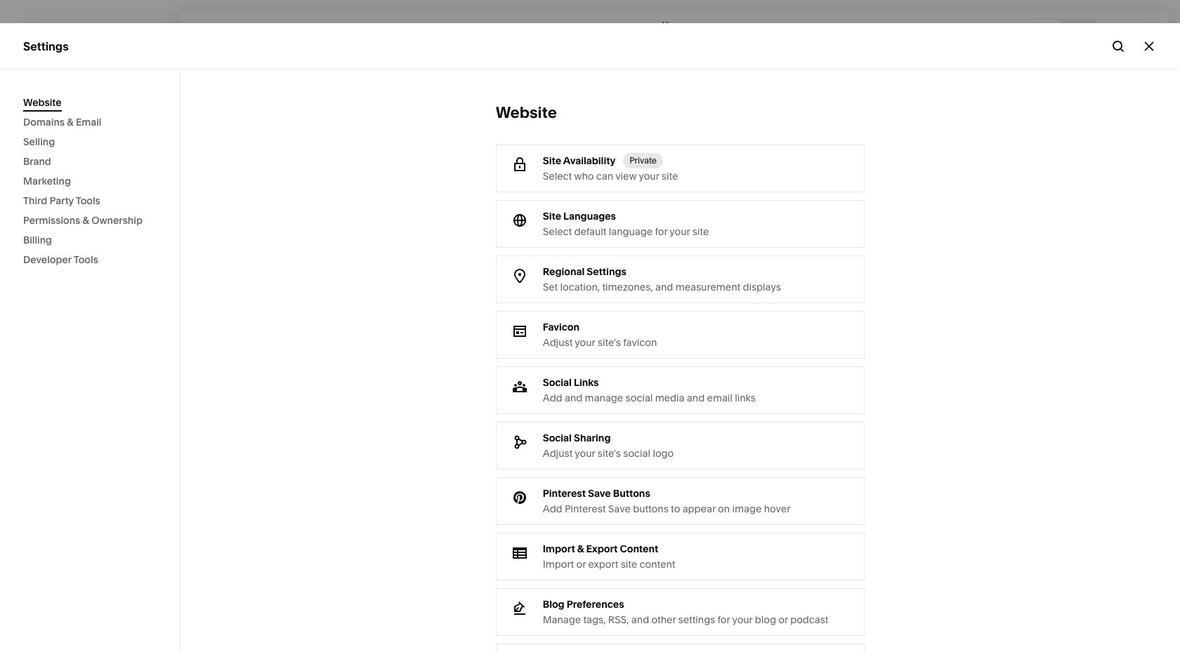 Task type: describe. For each thing, give the bounding box(es) containing it.
location image
[[512, 268, 528, 284]]

cross large image
[[1142, 38, 1157, 54]]

1 horizontal spatial search image
[[1111, 38, 1126, 54]]

mobile image
[[1070, 23, 1086, 38]]



Task type: locate. For each thing, give the bounding box(es) containing it.
style image
[[1108, 23, 1124, 38]]

social links image
[[512, 435, 528, 450]]

csv image
[[512, 546, 528, 561]]

site preview image
[[1141, 23, 1157, 38]]

blog image
[[512, 602, 528, 617]]

logo squarespace image
[[23, 23, 39, 39]]

tab list
[[1030, 19, 1094, 42]]

desktop image
[[1038, 23, 1053, 38]]

people image
[[512, 379, 528, 395]]

logo pinterest image
[[512, 491, 528, 506]]

lock image
[[512, 157, 528, 173]]

website image
[[512, 324, 528, 339]]

search image
[[141, 23, 156, 39], [1111, 38, 1126, 54]]

global image
[[512, 213, 528, 228]]

0 horizontal spatial search image
[[141, 23, 156, 39]]



Task type: vqa. For each thing, say whether or not it's contained in the screenshot.
Undo "icon" at the top of page
no



